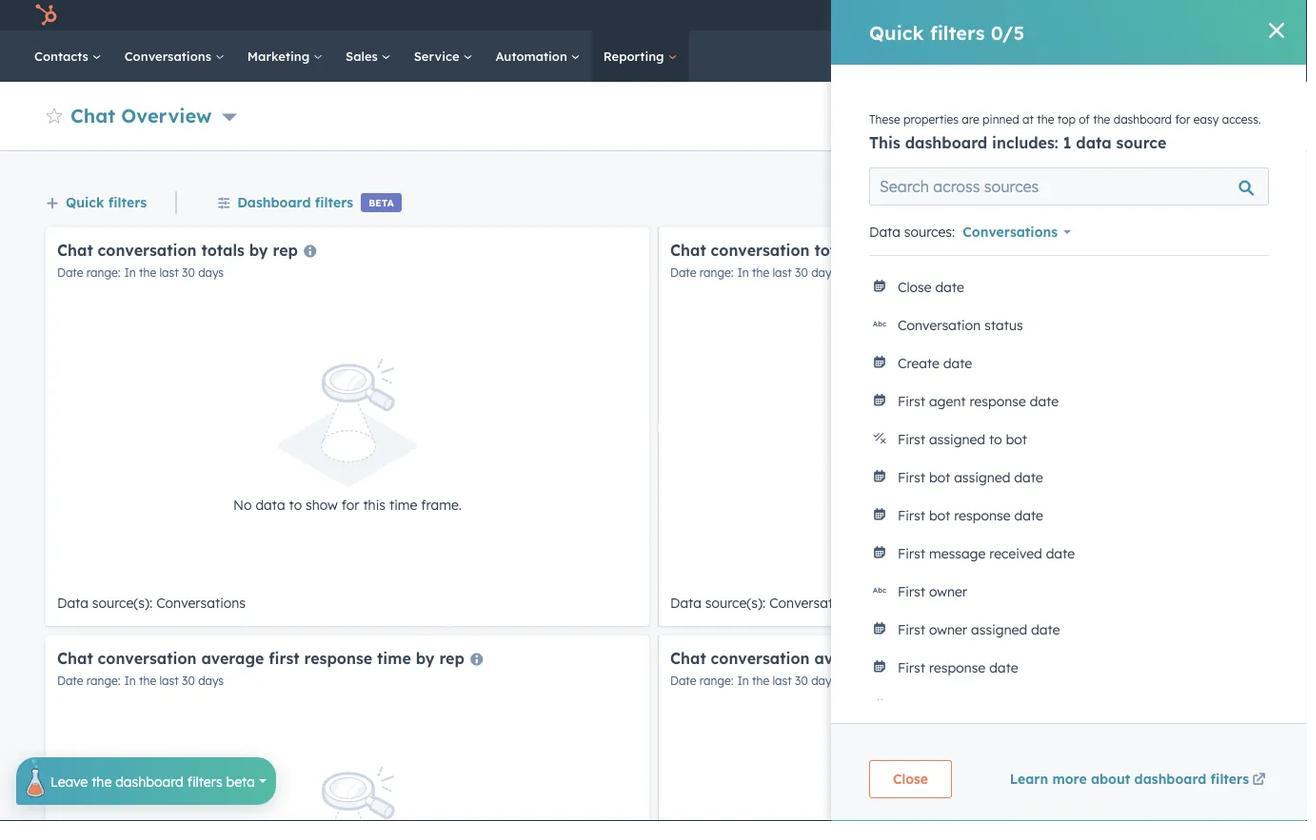 Task type: vqa. For each thing, say whether or not it's contained in the screenshot.
record.'s the + add 'Button'
no



Task type: locate. For each thing, give the bounding box(es) containing it.
2 show from the left
[[919, 497, 951, 514]]

date range: in the last 30 days inside "chat conversation totals by rep" "element"
[[57, 266, 224, 280]]

show inside "chat conversation totals by rep" "element"
[[306, 497, 338, 514]]

totals inside "element"
[[814, 240, 858, 259]]

in for chat conversation totals by url
[[737, 266, 749, 280]]

response right first
[[304, 649, 372, 668]]

chat conversation average time to close by rep element
[[659, 636, 1262, 822]]

for inside "chat conversation totals by rep" "element"
[[342, 497, 359, 514]]

30 inside "chat conversation average first response time by rep" element
[[182, 674, 195, 688]]

date right 'close'
[[989, 660, 1018, 676]]

for
[[1175, 112, 1190, 126], [342, 497, 359, 514], [955, 497, 972, 514]]

source(s):
[[92, 595, 153, 612], [705, 595, 766, 612]]

first for first bot response date
[[898, 507, 925, 524]]

chat overview button
[[70, 101, 237, 129]]

assigned for owner
[[971, 622, 1027, 638]]

owner for first owner
[[929, 584, 967, 600]]

last inside "chat conversation totals by rep" "element"
[[159, 266, 179, 280]]

this
[[869, 133, 900, 152]]

2 first from the top
[[898, 431, 925, 448]]

chat conversation totals by url element
[[659, 228, 1262, 626]]

date down conversation status
[[943, 355, 972, 372]]

last
[[159, 266, 179, 280], [773, 266, 792, 280], [159, 674, 179, 688], [773, 674, 792, 688]]

first down first bot assigned date
[[898, 507, 925, 524]]

first bot assigned date
[[898, 469, 1043, 486]]

30 inside "chat conversation totals by rep" "element"
[[182, 266, 195, 280]]

no data to show for this time frame. for chat conversation totals by rep
[[233, 497, 462, 514]]

create inside create dashboard button
[[853, 109, 889, 123]]

conversations
[[124, 48, 215, 64], [963, 224, 1058, 240], [156, 595, 246, 612], [769, 595, 859, 612]]

dashboard
[[237, 193, 311, 210]]

hubspot link
[[23, 4, 71, 27]]

received
[[989, 545, 1042, 562]]

owner
[[929, 584, 967, 600], [929, 622, 967, 638]]

notifications button
[[1153, 0, 1185, 30]]

data for chat conversation totals by rep
[[57, 595, 88, 612]]

1 horizontal spatial for
[[955, 497, 972, 514]]

1 horizontal spatial frame.
[[1034, 497, 1075, 514]]

frame. for chat conversation totals by rep
[[421, 497, 462, 514]]

range: for chat conversation totals by url
[[700, 266, 733, 280]]

reporting link
[[592, 30, 689, 82]]

sales
[[346, 48, 381, 64]]

data inside chat conversation totals by url "element"
[[869, 497, 898, 514]]

range: inside chat conversation totals by url "element"
[[700, 266, 733, 280]]

first left agent
[[898, 393, 925, 410]]

owner for first owner assigned date
[[929, 622, 967, 638]]

bot up message
[[929, 507, 950, 524]]

6 first from the top
[[898, 584, 925, 600]]

first up first bot assigned date
[[898, 431, 925, 448]]

filters inside popup button
[[187, 773, 222, 790]]

totals
[[201, 240, 245, 259], [814, 240, 858, 259]]

quick filters 0/5
[[869, 20, 1025, 44]]

quick
[[869, 20, 924, 44], [66, 193, 104, 210]]

2 horizontal spatial rep
[[1007, 649, 1033, 668]]

sales link
[[334, 30, 402, 82]]

date
[[57, 266, 83, 280], [670, 266, 696, 280], [57, 674, 83, 688], [670, 674, 696, 688]]

2 this from the left
[[976, 497, 999, 514]]

filters left beta
[[187, 773, 222, 790]]

service
[[414, 48, 463, 64]]

the inside "chat conversation totals by rep" "element"
[[139, 266, 156, 280]]

0 horizontal spatial average
[[201, 649, 264, 668]]

close date button
[[869, 268, 1269, 307]]

data
[[1076, 133, 1112, 152], [256, 497, 285, 514], [869, 497, 898, 514]]

chat inside chat conversation average time to close by rep date range: in the last 30 days
[[670, 649, 706, 668]]

quick inside button
[[66, 193, 104, 210]]

everyone can edit button
[[1141, 191, 1261, 214]]

filters
[[930, 20, 985, 44], [108, 193, 147, 210], [315, 193, 353, 210], [1211, 770, 1249, 787], [187, 773, 222, 790]]

1 average from the left
[[201, 649, 264, 668]]

7 first from the top
[[898, 622, 925, 638]]

time inside chat conversation average time to close by rep date range: in the last 30 days
[[882, 649, 916, 668]]

funky
[[1221, 7, 1254, 23]]

chat for chat conversation average first response time by rep
[[57, 649, 93, 668]]

1 horizontal spatial no data to show for this time frame.
[[846, 497, 1075, 514]]

days inside chat conversation average time to close by rep date range: in the last 30 days
[[811, 674, 837, 688]]

1 vertical spatial assigned
[[954, 469, 1010, 486]]

frame.
[[421, 497, 462, 514], [1034, 497, 1075, 514]]

in
[[124, 266, 136, 280], [737, 266, 749, 280], [124, 674, 136, 688], [737, 674, 749, 688]]

chat
[[70, 103, 115, 127], [57, 240, 93, 259], [670, 240, 706, 259], [57, 649, 93, 668], [670, 649, 706, 668]]

8 first from the top
[[898, 660, 925, 676]]

filters left link opens in a new window image
[[1211, 770, 1249, 787]]

last inside chat conversation average time to close by rep date range: in the last 30 days
[[773, 674, 792, 688]]

first inside first bot response date button
[[898, 507, 925, 524]]

conversations down dashboards
[[963, 224, 1058, 240]]

time
[[389, 497, 417, 514], [1002, 497, 1030, 514], [377, 649, 411, 668], [882, 649, 916, 668]]

2 source(s): from the left
[[705, 595, 766, 612]]

assigned inside button
[[954, 469, 1010, 486]]

in inside chat conversation average time to close by rep date range: in the last 30 days
[[737, 674, 749, 688]]

date
[[935, 279, 964, 296], [943, 355, 972, 372], [1030, 393, 1059, 410], [1014, 469, 1043, 486], [1014, 507, 1043, 524], [1046, 545, 1075, 562], [1031, 622, 1060, 638], [989, 660, 1018, 676]]

1 owner from the top
[[929, 584, 967, 600]]

show inside chat conversation totals by url "element"
[[919, 497, 951, 514]]

0 horizontal spatial create
[[853, 109, 889, 123]]

assigned:
[[1073, 194, 1133, 211]]

in for chat conversation average first response time by rep
[[124, 674, 136, 688]]

chat inside "element"
[[670, 240, 706, 259]]

1 first from the top
[[898, 393, 925, 410]]

first up first owner
[[898, 545, 925, 562]]

owner inside first owner button
[[929, 584, 967, 600]]

first down first owner
[[898, 622, 925, 638]]

first inside first response date button
[[898, 660, 925, 676]]

totals left url
[[814, 240, 858, 259]]

5 first from the top
[[898, 545, 925, 562]]

no data to show for this time frame. for chat conversation totals by url
[[846, 497, 1075, 514]]

data inside "chat conversation totals by rep" "element"
[[57, 595, 88, 612]]

menu
[[902, 0, 1284, 30]]

create up this
[[853, 109, 889, 123]]

to
[[989, 431, 1002, 448], [289, 497, 302, 514], [902, 497, 915, 514], [921, 649, 936, 668]]

last inside chat conversation totals by url "element"
[[773, 266, 792, 280]]

no data to show for this time frame. inside "chat conversation totals by rep" "element"
[[233, 497, 462, 514]]

1 vertical spatial create
[[898, 355, 940, 372]]

conversations inside "chat conversation totals by rep" "element"
[[156, 595, 246, 612]]

date range: in the last 30 days inside chat conversation totals by url "element"
[[670, 266, 837, 280]]

conversations up chat conversation average first response time by rep
[[156, 595, 246, 612]]

days inside "chat conversation totals by rep" "element"
[[198, 266, 224, 280]]

range: for chat conversation totals by rep
[[86, 266, 120, 280]]

settings image
[[1128, 8, 1146, 25]]

2 frame. from the left
[[1034, 497, 1075, 514]]

range:
[[86, 266, 120, 280], [700, 266, 733, 280], [86, 674, 120, 688], [700, 674, 733, 688]]

filters for quick filters 0/5
[[930, 20, 985, 44]]

by inside chat conversation average time to close by rep date range: in the last 30 days
[[984, 649, 1003, 668]]

last for chat conversation totals by url
[[773, 266, 792, 280]]

2 owner from the top
[[929, 622, 967, 638]]

bot down first agent response date
[[1006, 431, 1027, 448]]

menu containing funky
[[902, 0, 1284, 30]]

0 horizontal spatial no
[[233, 497, 252, 514]]

settings link
[[1125, 5, 1149, 25]]

0 horizontal spatial data
[[57, 595, 88, 612]]

this
[[363, 497, 386, 514], [976, 497, 999, 514]]

this inside chat conversation totals by url "element"
[[976, 497, 999, 514]]

bot inside button
[[929, 469, 950, 486]]

chat conversation totals by rep element
[[46, 228, 649, 626]]

1 vertical spatial owner
[[929, 622, 967, 638]]

owner down message
[[929, 584, 967, 600]]

source(s): inside chat conversation totals by url "element"
[[705, 595, 766, 612]]

1 vertical spatial quick
[[66, 193, 104, 210]]

create inside create date button
[[898, 355, 940, 372]]

1 frame. from the left
[[421, 497, 462, 514]]

conversations up chat conversation average time to close by rep date range: in the last 30 days
[[769, 595, 859, 612]]

2 horizontal spatial data
[[1076, 133, 1112, 152]]

search image
[[1267, 50, 1280, 63]]

1 horizontal spatial data
[[869, 497, 898, 514]]

dashboard up this
[[892, 109, 951, 123]]

filters left 0/5 at the top
[[930, 20, 985, 44]]

0 horizontal spatial data source(s): conversations
[[57, 595, 246, 612]]

first
[[269, 649, 300, 668]]

source(s): for chat conversation totals by url
[[705, 595, 766, 612]]

data inside chat conversation totals by url "element"
[[670, 595, 702, 612]]

assigned up 'close'
[[971, 622, 1027, 638]]

conversation inside "element"
[[98, 240, 197, 259]]

range: inside "chat conversation average first response time by rep" element
[[86, 674, 120, 688]]

range: inside "chat conversation totals by rep" "element"
[[86, 266, 120, 280]]

response
[[970, 393, 1026, 410], [954, 507, 1011, 524], [304, 649, 372, 668], [929, 660, 986, 676]]

bot
[[1006, 431, 1027, 448], [929, 469, 950, 486], [929, 507, 950, 524]]

at
[[1022, 112, 1034, 126]]

date range: in the last 30 days inside "chat conversation average first response time by rep" element
[[57, 674, 224, 688]]

first inside the first agent response date button
[[898, 393, 925, 410]]

for for chat conversation totals by url
[[955, 497, 972, 514]]

date range: in the last 30 days
[[57, 266, 224, 280], [670, 266, 837, 280], [57, 674, 224, 688]]

1 horizontal spatial show
[[919, 497, 951, 514]]

conversation
[[898, 317, 981, 334]]

first inside first owner button
[[898, 584, 925, 600]]

date range: in the last 30 days for chat conversation average first response time by rep
[[57, 674, 224, 688]]

1 horizontal spatial this
[[976, 497, 999, 514]]

first for first assigned to bot
[[898, 431, 925, 448]]

3 first from the top
[[898, 469, 925, 486]]

conversation for chat conversation average time to close by rep date range: in the last 30 days
[[711, 649, 810, 668]]

contacts
[[34, 48, 92, 64]]

totals down 'dashboard'
[[201, 240, 245, 259]]

data source(s): conversations inside chat conversation totals by url "element"
[[670, 595, 859, 612]]

date up conversation at top
[[935, 279, 964, 296]]

1 this from the left
[[363, 497, 386, 514]]

days inside "chat conversation average first response time by rep" element
[[198, 674, 224, 688]]

the inside popup button
[[92, 773, 112, 790]]

0 horizontal spatial frame.
[[421, 497, 462, 514]]

average inside chat conversation average time to close by rep date range: in the last 30 days
[[814, 649, 877, 668]]

1 no from the left
[[233, 497, 252, 514]]

chat overview
[[70, 103, 212, 127]]

1 show from the left
[[306, 497, 338, 514]]

1 vertical spatial bot
[[929, 469, 950, 486]]

30 inside chat conversation totals by url "element"
[[795, 266, 808, 280]]

bot down first assigned to bot
[[929, 469, 950, 486]]

source(s): inside "chat conversation totals by rep" "element"
[[92, 595, 153, 612]]

rep
[[273, 240, 298, 259], [439, 649, 464, 668], [1007, 649, 1033, 668]]

0 horizontal spatial quick
[[66, 193, 104, 210]]

dashboard inside popup button
[[115, 773, 184, 790]]

create for create dashboard
[[853, 109, 889, 123]]

filters up chat conversation totals by rep
[[108, 193, 147, 210]]

0 horizontal spatial show
[[306, 497, 338, 514]]

0 horizontal spatial rep
[[273, 240, 298, 259]]

2 vertical spatial bot
[[929, 507, 950, 524]]

close for close
[[893, 771, 928, 788]]

first agent response date
[[898, 393, 1059, 410]]

conversation
[[98, 240, 197, 259], [711, 240, 810, 259], [98, 649, 197, 668], [711, 649, 810, 668]]

data inside "chat conversation totals by rep" "element"
[[256, 497, 285, 514]]

1 horizontal spatial totals
[[814, 240, 858, 259]]

1 horizontal spatial rep
[[439, 649, 464, 668]]

dashboard filters button
[[217, 191, 353, 215]]

date inside chat conversation totals by url "element"
[[670, 266, 696, 280]]

1 horizontal spatial average
[[814, 649, 877, 668]]

bot for assigned
[[929, 469, 950, 486]]

row group containing close date
[[869, 116, 1269, 822]]

30 for url
[[795, 266, 808, 280]]

close image
[[1269, 23, 1284, 38]]

source(s): for chat conversation totals by rep
[[92, 595, 153, 612]]

no data to show for this time frame. inside chat conversation totals by url "element"
[[846, 497, 1075, 514]]

average
[[201, 649, 264, 668], [814, 649, 877, 668]]

1 data source(s): conversations from the left
[[57, 595, 246, 612]]

help image
[[1097, 9, 1114, 26]]

last inside "chat conversation average first response time by rep" element
[[159, 674, 179, 688]]

2 average from the left
[[814, 649, 877, 668]]

2 totals from the left
[[814, 240, 858, 259]]

2 data source(s): conversations from the left
[[670, 595, 859, 612]]

date down create date button
[[1030, 393, 1059, 410]]

more
[[1052, 770, 1087, 787]]

Search across sources search field
[[869, 168, 1269, 206]]

0 horizontal spatial this
[[363, 497, 386, 514]]

first bot response date
[[898, 507, 1043, 524]]

1 horizontal spatial data
[[670, 595, 702, 612]]

no for url
[[846, 497, 865, 514]]

days for rep
[[198, 266, 224, 280]]

marketplaces button
[[1045, 0, 1085, 30]]

for inside chat conversation totals by url "element"
[[955, 497, 972, 514]]

frame. inside "chat conversation totals by rep" "element"
[[421, 497, 462, 514]]

rep inside chat conversation average time to close by rep date range: in the last 30 days
[[1007, 649, 1033, 668]]

0 vertical spatial assigned
[[929, 431, 985, 448]]

first inside first message received date button
[[898, 545, 925, 562]]

last for chat conversation totals by rep
[[159, 266, 179, 280]]

rep for chat conversation average time to close by rep date range: in the last 30 days
[[1007, 649, 1033, 668]]

days inside chat conversation totals by url "element"
[[811, 266, 837, 280]]

1 vertical spatial close
[[893, 771, 928, 788]]

the inside chat conversation average time to close by rep date range: in the last 30 days
[[752, 674, 769, 688]]

1 no data to show for this time frame. from the left
[[233, 497, 462, 514]]

dashboard inside button
[[892, 109, 951, 123]]

filters for quick filters
[[108, 193, 147, 210]]

hubspot image
[[34, 4, 57, 27]]

first left 'close'
[[898, 660, 925, 676]]

chat inside popup button
[[70, 103, 115, 127]]

1 horizontal spatial data source(s): conversations
[[670, 595, 859, 612]]

4 first from the top
[[898, 507, 925, 524]]

source
[[1116, 133, 1167, 152]]

first inside first owner assigned date button
[[898, 622, 925, 638]]

30 inside chat conversation average time to close by rep date range: in the last 30 days
[[795, 674, 808, 688]]

assigned down agent
[[929, 431, 985, 448]]

date inside "chat conversation average first response time by rep" element
[[57, 674, 83, 688]]

date down the first assigned to bot "button" at right
[[1014, 469, 1043, 486]]

bot for response
[[929, 507, 950, 524]]

first inside the first assigned to bot "button"
[[898, 431, 925, 448]]

no inside chat conversation totals by url "element"
[[846, 497, 865, 514]]

30
[[182, 266, 195, 280], [795, 266, 808, 280], [182, 674, 195, 688], [795, 674, 808, 688]]

in inside "chat conversation totals by rep" "element"
[[124, 266, 136, 280]]

for inside these properties are pinned at the top of the dashboard for easy access. this dashboard includes: 1 data source
[[1175, 112, 1190, 126]]

0 vertical spatial create
[[853, 109, 889, 123]]

data for chat conversation totals by url
[[670, 595, 702, 612]]

conversation inside "element"
[[711, 240, 810, 259]]

notifications image
[[1160, 9, 1177, 26]]

chat for chat overview
[[70, 103, 115, 127]]

add report
[[1176, 109, 1234, 123]]

date for chat conversation average first response time by rep
[[57, 674, 83, 688]]

no inside "chat conversation totals by rep" "element"
[[233, 497, 252, 514]]

time inside chat conversation totals by url "element"
[[1002, 497, 1030, 514]]

chat inside "element"
[[57, 240, 93, 259]]

date inside chat conversation average time to close by rep date range: in the last 30 days
[[670, 674, 696, 688]]

conversation inside chat conversation average time to close by rep date range: in the last 30 days
[[711, 649, 810, 668]]

bot inside button
[[929, 507, 950, 524]]

includes:
[[992, 133, 1058, 152]]

dashboard
[[892, 109, 951, 123], [1114, 112, 1172, 126], [905, 133, 987, 152], [1134, 770, 1206, 787], [115, 773, 184, 790]]

row group
[[869, 116, 1269, 822]]

filters left the beta on the left of the page
[[315, 193, 353, 210]]

overview
[[121, 103, 212, 127]]

1 totals from the left
[[201, 240, 245, 259]]

in inside "chat conversation average first response time by rep" element
[[124, 674, 136, 688]]

dashboard up source
[[1114, 112, 1172, 126]]

0 vertical spatial quick
[[869, 20, 924, 44]]

edit
[[1236, 194, 1261, 211]]

1 horizontal spatial no
[[846, 497, 865, 514]]

to inside "element"
[[289, 497, 302, 514]]

1 horizontal spatial source(s):
[[705, 595, 766, 612]]

2 no from the left
[[846, 497, 865, 514]]

0 vertical spatial close
[[898, 279, 932, 296]]

0 horizontal spatial for
[[342, 497, 359, 514]]

the
[[1037, 112, 1054, 126], [1093, 112, 1110, 126], [139, 266, 156, 280], [752, 266, 769, 280], [139, 674, 156, 688], [752, 674, 769, 688], [92, 773, 112, 790]]

0 horizontal spatial data
[[256, 497, 285, 514]]

2 horizontal spatial for
[[1175, 112, 1190, 126]]

assigned inside button
[[971, 622, 1027, 638]]

create down conversation at top
[[898, 355, 940, 372]]

data source(s): conversations inside "chat conversation totals by rep" "element"
[[57, 595, 246, 612]]

data
[[869, 224, 900, 240], [57, 595, 88, 612], [670, 595, 702, 612]]

owner up 'close'
[[929, 622, 967, 638]]

0 horizontal spatial no data to show for this time frame.
[[233, 497, 462, 514]]

easy
[[1194, 112, 1219, 126]]

beta
[[369, 197, 394, 208]]

first for first owner assigned date
[[898, 622, 925, 638]]

2 vertical spatial assigned
[[971, 622, 1027, 638]]

dashboard right leave
[[115, 773, 184, 790]]

the inside chat conversation totals by url "element"
[[752, 266, 769, 280]]

in inside chat conversation totals by url "element"
[[737, 266, 749, 280]]

no data to show for this time frame.
[[233, 497, 462, 514], [846, 497, 1075, 514]]

beta
[[226, 773, 255, 790]]

date inside "chat conversation totals by rep" "element"
[[57, 266, 83, 280]]

conversations inside 'popup button'
[[963, 224, 1058, 240]]

are
[[962, 112, 979, 126]]

create date button
[[869, 345, 1269, 383]]

0 horizontal spatial source(s):
[[92, 595, 153, 612]]

no for rep
[[233, 497, 252, 514]]

menu item
[[1003, 0, 1007, 30]]

0 horizontal spatial totals
[[201, 240, 245, 259]]

2 no data to show for this time frame. from the left
[[846, 497, 1075, 514]]

frame. inside chat conversation totals by url "element"
[[1034, 497, 1075, 514]]

0 vertical spatial bot
[[1006, 431, 1027, 448]]

automation link
[[484, 30, 592, 82]]

create date
[[898, 355, 972, 372]]

date down first owner button
[[1031, 622, 1060, 638]]

1 source(s): from the left
[[92, 595, 153, 612]]

first down first assigned to bot
[[898, 469, 925, 486]]

close inside button
[[898, 279, 932, 296]]

add
[[1176, 109, 1197, 123]]

this inside "chat conversation totals by rep" "element"
[[363, 497, 386, 514]]

1 horizontal spatial create
[[898, 355, 940, 372]]

owner inside first owner assigned date button
[[929, 622, 967, 638]]

calling icon image
[[1017, 7, 1034, 25]]

1 horizontal spatial quick
[[869, 20, 924, 44]]

assigned up first bot response date
[[954, 469, 1010, 486]]

totals inside "element"
[[201, 240, 245, 259]]

this for rep
[[363, 497, 386, 514]]

report
[[1201, 109, 1234, 123]]

first up first owner assigned date
[[898, 584, 925, 600]]

2 horizontal spatial data
[[869, 224, 900, 240]]

0 vertical spatial owner
[[929, 584, 967, 600]]



Task type: describe. For each thing, give the bounding box(es) containing it.
first for first response date
[[898, 660, 925, 676]]

30 for rep
[[182, 266, 195, 280]]

learn more about dashboard filters link
[[1010, 768, 1269, 792]]

close
[[941, 649, 979, 668]]

assigned for bot
[[954, 469, 1010, 486]]

response up first message received date at the right bottom of page
[[954, 507, 1011, 524]]

totals for rep
[[201, 240, 245, 259]]

these
[[869, 112, 900, 126]]

chat conversation average first response time by rep
[[57, 649, 464, 668]]

search button
[[1258, 40, 1290, 72]]

first for first bot assigned date
[[898, 469, 925, 486]]

for for chat conversation totals by rep
[[342, 497, 359, 514]]

conversation for chat conversation totals by rep
[[98, 240, 197, 259]]

0/5
[[991, 20, 1025, 44]]

leave the dashboard filters beta button
[[16, 750, 276, 805]]

first bot assigned date button
[[869, 459, 1269, 497]]

marketing link
[[236, 30, 334, 82]]

quick for quick filters
[[66, 193, 104, 210]]

link opens in a new window image
[[1252, 769, 1266, 792]]

show for url
[[919, 497, 951, 514]]

date down first bot response date button
[[1046, 545, 1075, 562]]

first bot response date button
[[869, 497, 1269, 535]]

close for close date
[[898, 279, 932, 296]]

filters for dashboard filters
[[315, 193, 353, 210]]

manage dashboards button
[[895, 191, 1032, 214]]

Search HubSpot search field
[[1040, 40, 1273, 72]]

upgrade
[[937, 9, 990, 25]]

data for chat conversation totals by url
[[869, 497, 898, 514]]

assigned: everyone can edit
[[1073, 194, 1261, 211]]

conversations button
[[963, 219, 1071, 246]]

chat for chat conversation totals by url
[[670, 240, 706, 259]]

rep for chat conversation average first response time by rep
[[439, 649, 464, 668]]

days for response
[[198, 674, 224, 688]]

bot inside "button"
[[1006, 431, 1027, 448]]

share
[[1089, 109, 1120, 123]]

date up received
[[1014, 507, 1043, 524]]

create dashboard button
[[837, 101, 967, 131]]

date inside button
[[1014, 469, 1043, 486]]

to inside "button"
[[989, 431, 1002, 448]]

frame. for chat conversation totals by url
[[1034, 497, 1075, 514]]

url
[[886, 240, 917, 259]]

chat conversation totals by url
[[670, 240, 917, 259]]

message
[[929, 545, 986, 562]]

learn
[[1010, 770, 1048, 787]]

conversation status button
[[869, 307, 1269, 345]]

by inside "element"
[[249, 240, 268, 259]]

data for chat conversation totals by rep
[[256, 497, 285, 514]]

first owner assigned date
[[898, 622, 1060, 638]]

everyone
[[1141, 194, 1203, 211]]

marketplaces image
[[1057, 9, 1074, 26]]

first for first agent response date
[[898, 393, 925, 410]]

of
[[1079, 112, 1090, 126]]

data inside these properties are pinned at the top of the dashboard for easy access. this dashboard includes: 1 data source
[[1076, 133, 1112, 152]]

first owner button
[[869, 573, 1269, 611]]

calling icon button
[[1009, 3, 1041, 28]]

chat conversation average first response time by rep element
[[46, 636, 649, 822]]

status
[[984, 317, 1023, 334]]

average for time
[[814, 649, 877, 668]]

last for chat conversation average first response time by rep
[[159, 674, 179, 688]]

date inside button
[[935, 279, 964, 296]]

30 for response
[[182, 674, 195, 688]]

manage dashboards
[[895, 194, 1032, 211]]

leave
[[50, 773, 88, 790]]

funky town image
[[1200, 7, 1217, 24]]

1
[[1063, 133, 1071, 152]]

totals for url
[[814, 240, 858, 259]]

date range: in the last 30 days for chat conversation totals by rep
[[57, 266, 224, 280]]

first message received date
[[898, 545, 1075, 562]]

close button
[[869, 761, 952, 799]]

create for create date
[[898, 355, 940, 372]]

chat overview banner
[[46, 95, 1261, 131]]

conversation for chat conversation average first response time by rep
[[98, 649, 197, 668]]

rep inside "element"
[[273, 240, 298, 259]]

manage
[[895, 194, 949, 211]]

conversation status
[[898, 317, 1023, 334]]

chat conversation totals by rep
[[57, 240, 298, 259]]

reporting
[[603, 48, 668, 64]]

conversation for chat conversation totals by url
[[711, 240, 810, 259]]

conversations inside chat conversation totals by url "element"
[[769, 595, 859, 612]]

actions
[[995, 109, 1034, 123]]

marketing
[[247, 48, 313, 64]]

in for chat conversation totals by rep
[[124, 266, 136, 280]]

properties
[[903, 112, 959, 126]]

days for url
[[811, 266, 837, 280]]

link opens in a new window image
[[1252, 774, 1266, 787]]

close date
[[898, 279, 964, 296]]

range: inside chat conversation average time to close by rep date range: in the last 30 days
[[700, 674, 733, 688]]

service link
[[402, 30, 484, 82]]

about
[[1091, 770, 1130, 787]]

access.
[[1222, 112, 1261, 126]]

dashboard down "properties" on the top right of page
[[905, 133, 987, 152]]

data sources:
[[869, 224, 955, 240]]

date range: in the last 30 days for chat conversation totals by url
[[670, 266, 837, 280]]

first assigned to bot button
[[869, 421, 1269, 459]]

to inside chat conversation average time to close by rep date range: in the last 30 days
[[921, 649, 936, 668]]

response down first owner assigned date
[[929, 660, 986, 676]]

upgrade image
[[916, 9, 933, 26]]

automation
[[495, 48, 571, 64]]

create dashboard
[[853, 109, 951, 123]]

dashboards
[[953, 194, 1032, 211]]

average for first
[[201, 649, 264, 668]]

dashboard filters
[[237, 193, 353, 210]]

first for first message received date
[[898, 545, 925, 562]]

first for first owner
[[898, 584, 925, 600]]

this for url
[[976, 497, 999, 514]]

help button
[[1089, 0, 1121, 30]]

by inside "element"
[[862, 240, 881, 259]]

conversations up overview
[[124, 48, 215, 64]]

can
[[1207, 194, 1232, 211]]

date for chat conversation totals by rep
[[57, 266, 83, 280]]

date for chat conversation totals by url
[[670, 266, 696, 280]]

first owner
[[898, 584, 967, 600]]

assigned inside "button"
[[929, 431, 985, 448]]

these properties are pinned at the top of the dashboard for easy access. this dashboard includes: 1 data source
[[869, 112, 1261, 152]]

first assigned to bot
[[898, 431, 1027, 448]]

pinned
[[983, 112, 1019, 126]]

data source(s): conversations for chat conversation totals by rep
[[57, 595, 246, 612]]

dashboard right about
[[1134, 770, 1206, 787]]

data source(s): conversations for chat conversation totals by url
[[670, 595, 859, 612]]

first response date
[[898, 660, 1018, 676]]

first owner assigned date button
[[869, 611, 1269, 649]]

sources:
[[904, 224, 955, 240]]

range: for chat conversation average first response time by rep
[[86, 674, 120, 688]]

time inside "chat conversation totals by rep" "element"
[[389, 497, 417, 514]]

the inside "chat conversation average first response time by rep" element
[[139, 674, 156, 688]]

leave the dashboard filters beta
[[50, 773, 255, 790]]

actions button
[[978, 101, 1062, 131]]

first message received date button
[[869, 535, 1269, 573]]

learn more about dashboard filters
[[1010, 770, 1249, 787]]

first agent response date button
[[869, 383, 1269, 421]]

show for rep
[[306, 497, 338, 514]]

chat for chat conversation totals by rep
[[57, 240, 93, 259]]

funky button
[[1189, 0, 1282, 30]]

chat conversation average time to close by rep date range: in the last 30 days
[[670, 649, 1033, 688]]

first response date button
[[869, 649, 1269, 687]]

quick for quick filters 0/5
[[869, 20, 924, 44]]

top
[[1057, 112, 1076, 126]]

to inside "element"
[[902, 497, 915, 514]]

contacts link
[[23, 30, 113, 82]]

quick filters button
[[46, 191, 147, 215]]

response right agent
[[970, 393, 1026, 410]]

quick filters
[[66, 193, 147, 210]]



